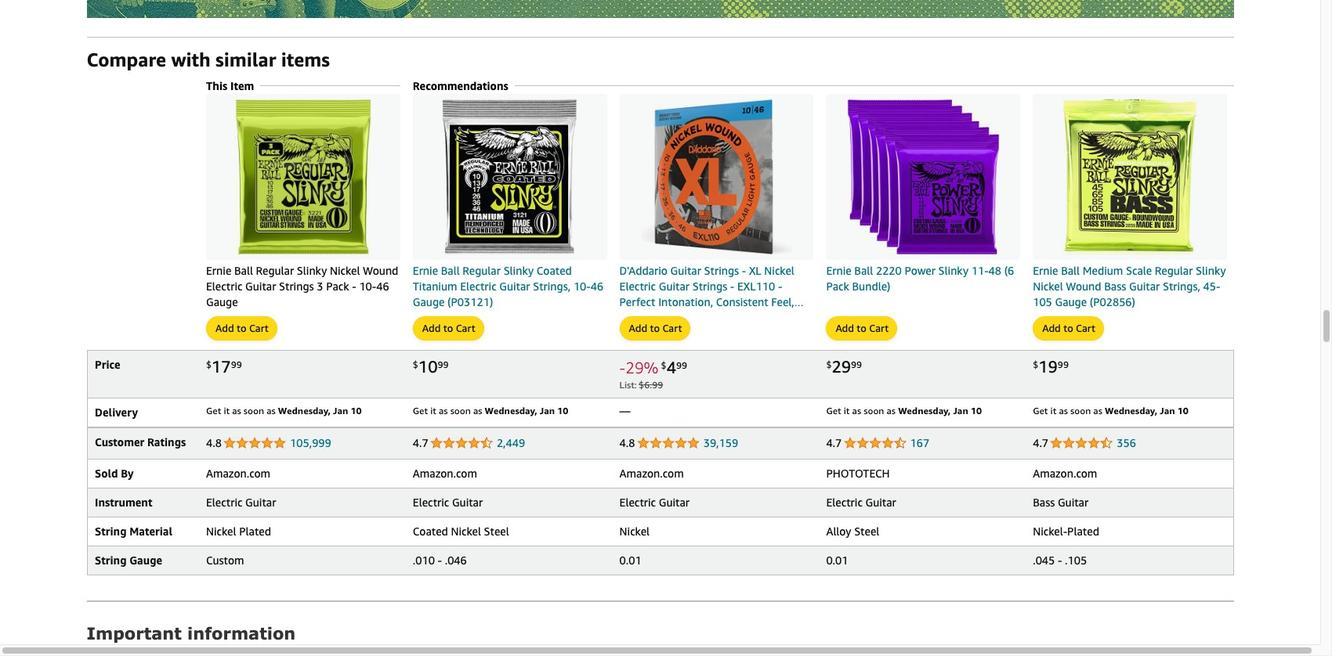 Task type: locate. For each thing, give the bounding box(es) containing it.
1 add to cart submit from the left
[[207, 317, 277, 340]]

add to cart down (p03121)
[[422, 322, 475, 334]]

2 4.7 from the left
[[826, 436, 842, 450]]

4.8 right ratings
[[206, 436, 222, 450]]

customer ratings
[[95, 435, 186, 449]]

guitar inside ernie ball regular slinky nickel wound electric guitar strings 3 pack - 10-46 gauge
[[245, 279, 276, 293]]

slinky
[[297, 264, 327, 277], [504, 264, 534, 277], [939, 264, 969, 277], [1196, 264, 1226, 277]]

- left 'for'
[[714, 311, 718, 324]]

add up $ 29 99
[[836, 322, 854, 334]]

get it as soon as wednesday, jan 10
[[206, 405, 362, 417], [413, 405, 569, 417], [826, 405, 982, 417], [1033, 405, 1189, 417]]

electric guitar
[[206, 496, 276, 509], [413, 496, 483, 509], [620, 496, 690, 509], [826, 496, 896, 509]]

nickel plated
[[206, 525, 271, 538]]

add for 1st the add to cart submit from the left
[[216, 322, 234, 334]]

3 gauge from the left
[[1055, 295, 1087, 308]]

5 to from the left
[[1064, 322, 1073, 334]]

2 horizontal spatial 4.7
[[1033, 436, 1049, 450]]

amazon.com up the coated nickel steel
[[413, 467, 477, 480]]

pack left bundle)
[[826, 279, 849, 293]]

4.8 down —
[[620, 436, 635, 450]]

—
[[620, 404, 631, 417]]

$ inside $ 17 99
[[206, 359, 212, 370]]

ernie ball regular slinky coated titanium electric guitar strings, 10-46 gauge (p03121) link
[[413, 263, 607, 310]]

$ inside $ 10 99
[[413, 359, 418, 370]]

11-
[[972, 264, 989, 277]]

bundle)
[[852, 279, 891, 293]]

4.8
[[206, 436, 222, 450], [620, 436, 635, 450]]

(p02856)
[[1090, 295, 1136, 308]]

cart down intonation,
[[663, 322, 682, 334]]

gauge inside ernie ball regular slinky nickel wound electric guitar strings 3 pack - 10-46 gauge
[[206, 295, 238, 308]]

electric inside ernie ball regular slinky nickel wound electric guitar strings 3 pack - 10-46 gauge
[[206, 279, 243, 293]]

1 ball from the left
[[234, 264, 253, 277]]

1 horizontal spatial 4.7
[[826, 436, 842, 450]]

recommendations
[[413, 79, 508, 92]]

1 amazon.com from the left
[[206, 467, 270, 480]]

2 horizontal spatial 10-
[[665, 326, 682, 340]]

1 horizontal spatial coated
[[537, 264, 572, 277]]

ball inside ernie ball medium scale regular slinky nickel wound bass guitar strings, 45- 105 gauge (p02856)
[[1061, 264, 1080, 277]]

6
[[740, 311, 746, 324]]

99 inside $ 29 99
[[851, 359, 862, 370]]

4.8 for 39,159
[[620, 436, 635, 450]]

it down $ 10 99
[[430, 405, 436, 417]]

it down $ 29 99
[[844, 405, 850, 417]]

2 ernie from the left
[[413, 264, 438, 277]]

2 string from the top
[[95, 554, 127, 567]]

2 electric guitar from the left
[[413, 496, 483, 509]]

2 horizontal spatial 46
[[682, 326, 695, 340]]

0 horizontal spatial coated
[[413, 525, 448, 538]]

2 gauge from the left
[[413, 295, 445, 308]]

ernie ball 2220 power slinky 11-48 (6 pack bundle) link
[[826, 263, 1021, 294]]

add to cart up $ 29 99
[[836, 322, 889, 334]]

d'addario guitar strings - xl nickel electric guitar strings - exl110 - perfect intonation, consistent feel, reliable durability - for 6 string guitars - 10-46 regular light
[[620, 264, 795, 340]]

2 strings, from the left
[[1163, 279, 1201, 293]]

1 add to cart from the left
[[216, 322, 269, 334]]

1 horizontal spatial gauge
[[413, 295, 445, 308]]

string down instrument
[[95, 525, 127, 538]]

0 vertical spatial coated
[[537, 264, 572, 277]]

10- inside d'addario guitar strings - xl nickel electric guitar strings - exl110 - perfect intonation, consistent feel, reliable durability - for 6 string guitars - 10-46 regular light
[[665, 326, 682, 340]]

cart for fifth the add to cart submit
[[1076, 322, 1096, 334]]

0 horizontal spatial 4.8
[[206, 436, 222, 450]]

exl110
[[737, 279, 775, 293]]

4 soon from the left
[[1071, 405, 1091, 417]]

ball inside ernie ball regular slinky nickel wound electric guitar strings 3 pack - 10-46 gauge
[[234, 264, 253, 277]]

d'addario
[[620, 264, 668, 277]]

1 horizontal spatial 4.8
[[620, 436, 635, 450]]

wednesday, up 105,999
[[278, 405, 331, 417]]

3 add to cart from the left
[[629, 322, 682, 334]]

1 horizontal spatial strings,
[[1163, 279, 1201, 293]]

add up $ 10 99
[[422, 322, 441, 334]]

4.7 up bass guitar
[[1033, 436, 1049, 450]]

3 it from the left
[[844, 405, 850, 417]]

gauge
[[206, 295, 238, 308], [413, 295, 445, 308], [1055, 295, 1087, 308]]

4 add from the left
[[836, 322, 854, 334]]

1 get from the left
[[206, 405, 221, 417]]

gauge
[[129, 554, 162, 567]]

important
[[87, 624, 182, 643]]

$ for 19
[[1033, 359, 1039, 370]]

4 ernie from the left
[[1033, 264, 1058, 277]]

0 horizontal spatial 46
[[376, 279, 389, 293]]

3 electric guitar from the left
[[620, 496, 690, 509]]

guitars
[[620, 326, 655, 340]]

ernie for ernie ball regular slinky nickel wound electric guitar strings 3 pack - 10-46 gauge
[[206, 264, 231, 277]]

string left gauge
[[95, 554, 127, 567]]

4.7 for 356
[[1033, 436, 1049, 450]]

2 soon from the left
[[450, 405, 471, 417]]

1 horizontal spatial steel
[[854, 525, 880, 538]]

.045 - .105
[[1033, 554, 1087, 567]]

99 inside $ 10 99
[[438, 359, 449, 370]]

1 vertical spatial coated
[[413, 525, 448, 538]]

strings for d'addario guitar strings - xl nickel electric guitar strings - exl110 - perfect intonation, consistent feel, reliable durability - for 6 string guitars - 10-46 regular light
[[693, 279, 727, 293]]

0 horizontal spatial pack
[[326, 279, 349, 293]]

10- inside ernie ball regular slinky coated titanium electric guitar strings, 10-46 gauge (p03121)
[[574, 279, 591, 293]]

4.7
[[413, 436, 428, 450], [826, 436, 842, 450], [1033, 436, 1049, 450]]

add to cart submit down (p03121)
[[414, 317, 483, 340]]

amazon.com up the nickel plated
[[206, 467, 270, 480]]

wednesday, up the 167
[[898, 405, 951, 417]]

consistent
[[716, 295, 769, 308]]

regular
[[256, 264, 294, 277], [463, 264, 501, 277], [1155, 264, 1193, 277], [698, 326, 736, 340]]

1 gauge from the left
[[206, 295, 238, 308]]

2 pack from the left
[[826, 279, 849, 293]]

ernie inside ernie ball regular slinky coated titanium electric guitar strings, 10-46 gauge (p03121)
[[413, 264, 438, 277]]

nickel
[[330, 264, 360, 277], [764, 264, 795, 277], [1033, 279, 1063, 293], [206, 525, 236, 538], [451, 525, 481, 538], [620, 525, 650, 538]]

4 ball from the left
[[1061, 264, 1080, 277]]

1 cart from the left
[[249, 322, 269, 334]]

5 add from the left
[[1043, 322, 1061, 334]]

similar
[[216, 48, 276, 70]]

1 horizontal spatial 0.01
[[826, 554, 848, 567]]

- inside ernie ball regular slinky nickel wound electric guitar strings 3 pack - 10-46 gauge
[[352, 279, 356, 293]]

get it as soon as wednesday, jan 10 up 356 at the bottom of page
[[1033, 405, 1189, 417]]

get down $ 10 99
[[413, 405, 428, 417]]

plated up ".105"
[[1068, 525, 1100, 538]]

5 cart from the left
[[1076, 322, 1096, 334]]

2 cart from the left
[[456, 322, 475, 334]]

ernie inside ernie ball regular slinky nickel wound electric guitar strings 3 pack - 10-46 gauge
[[206, 264, 231, 277]]

10- inside ernie ball regular slinky nickel wound electric guitar strings 3 pack - 10-46 gauge
[[359, 279, 376, 293]]

wednesday, up 2,449
[[485, 405, 537, 417]]

ernie inside ernie ball medium scale regular slinky nickel wound bass guitar strings, 45- 105 gauge (p02856)
[[1033, 264, 1058, 277]]

add up $ 17 99
[[216, 322, 234, 334]]

add to cart submit up $ 29 99
[[827, 317, 897, 340]]

$ 10 99
[[413, 357, 449, 377]]

add down perfect
[[629, 322, 647, 334]]

to up $ 19 99
[[1064, 322, 1073, 334]]

strings, inside ernie ball regular slinky coated titanium electric guitar strings, 10-46 gauge (p03121)
[[533, 279, 571, 293]]

add to cart submit down 105
[[1034, 317, 1104, 340]]

plated for nickel plated
[[239, 525, 271, 538]]

$ 29 99
[[826, 357, 862, 377]]

electric
[[206, 279, 243, 293], [460, 279, 497, 293], [620, 279, 656, 293], [206, 496, 243, 509], [413, 496, 449, 509], [620, 496, 656, 509], [826, 496, 863, 509]]

0 horizontal spatial plated
[[239, 525, 271, 538]]

1 add from the left
[[216, 322, 234, 334]]

1 4.7 from the left
[[413, 436, 428, 450]]

ball inside ernie ball regular slinky coated titanium electric guitar strings, 10-46 gauge (p03121)
[[441, 264, 460, 277]]

99 inside $ 17 99
[[231, 359, 242, 370]]

0 horizontal spatial 10-
[[359, 279, 376, 293]]

strings, inside ernie ball medium scale regular slinky nickel wound bass guitar strings, 45- 105 gauge (p02856)
[[1163, 279, 1201, 293]]

get it as soon as wednesday, jan 10 up 105,999
[[206, 405, 362, 417]]

.010 - .046
[[413, 554, 467, 567]]

strings,
[[533, 279, 571, 293], [1163, 279, 1201, 293]]

ball inside 'ernie ball 2220 power slinky 11-48 (6 pack bundle)'
[[855, 264, 873, 277]]

10-
[[359, 279, 376, 293], [574, 279, 591, 293], [665, 326, 682, 340]]

gauge up 17
[[206, 295, 238, 308]]

2 get from the left
[[413, 405, 428, 417]]

it down $ 17 99
[[224, 405, 230, 417]]

4.7 up phototech
[[826, 436, 842, 450]]

ernie for ernie ball medium scale regular slinky nickel wound bass guitar strings, 45- 105 gauge (p02856)
[[1033, 264, 1058, 277]]

1 horizontal spatial plated
[[1068, 525, 1100, 538]]

$ for 10
[[413, 359, 418, 370]]

this item
[[206, 79, 254, 92]]

to down (p03121)
[[443, 322, 453, 334]]

plated up custom
[[239, 525, 271, 538]]

3 ernie from the left
[[826, 264, 852, 277]]

add to cart submit down perfect
[[620, 317, 690, 340]]

plated
[[239, 525, 271, 538], [1068, 525, 1100, 538]]

$ inside -29% $ 4 99 list: $6.99
[[661, 360, 667, 372]]

bass inside ernie ball medium scale regular slinky nickel wound bass guitar strings, 45- 105 gauge (p02856)
[[1104, 279, 1127, 293]]

1 it from the left
[[224, 405, 230, 417]]

1 ernie from the left
[[206, 264, 231, 277]]

- inside -29% $ 4 99 list: $6.99
[[620, 359, 626, 377]]

0 horizontal spatial 0.01
[[620, 554, 642, 567]]

1 horizontal spatial pack
[[826, 279, 849, 293]]

ernie ball regular slinky coated titanium electric guitar strings, 10-46 gauge (p03121) image
[[437, 94, 583, 260]]

cart for 1st the add to cart submit from the left
[[249, 322, 269, 334]]

ernie ball regular slinky nickel wound electric guitar strings 3 pack - 10-46 gauge
[[206, 264, 398, 308]]

1 jan from the left
[[333, 405, 348, 417]]

cart
[[249, 322, 269, 334], [456, 322, 475, 334], [663, 322, 682, 334], [869, 322, 889, 334], [1076, 322, 1096, 334]]

3 4.7 from the left
[[1033, 436, 1049, 450]]

get it as soon as wednesday, jan 10 up 2,449
[[413, 405, 569, 417]]

get it as soon as wednesday, jan 10 up the 167
[[826, 405, 982, 417]]

0 horizontal spatial bass
[[1033, 496, 1055, 509]]

soon
[[244, 405, 264, 417], [450, 405, 471, 417], [864, 405, 884, 417], [1071, 405, 1091, 417]]

4 amazon.com from the left
[[1033, 467, 1097, 480]]

add to cart down perfect
[[629, 322, 682, 334]]

d'addario guitar strings - xl nickel electric guitar strings - exl110 - perfect intonation, consistent feel, reliable durability - for 6 string guitars - 10-46 regular light image
[[637, 94, 797, 260]]

2 to from the left
[[443, 322, 453, 334]]

add down 105
[[1043, 322, 1061, 334]]

amazon.com up bass guitar
[[1033, 467, 1097, 480]]

2 ball from the left
[[441, 264, 460, 277]]

46 inside ernie ball regular slinky coated titanium electric guitar strings, 10-46 gauge (p03121)
[[591, 279, 604, 293]]

slinky inside ernie ball regular slinky nickel wound electric guitar strings 3 pack - 10-46 gauge
[[297, 264, 327, 277]]

gauge right 105
[[1055, 295, 1087, 308]]

0 vertical spatial wound
[[363, 264, 398, 277]]

1 4.8 from the left
[[206, 436, 222, 450]]

$ inside $ 29 99
[[826, 359, 832, 370]]

compare with similar items
[[87, 48, 330, 70]]

2 add from the left
[[422, 322, 441, 334]]

6 as from the left
[[887, 405, 896, 417]]

99
[[231, 359, 242, 370], [438, 359, 449, 370], [851, 359, 862, 370], [1058, 359, 1069, 370], [676, 360, 687, 372]]

ernie ball regular slinky nickel wound electric guitar strings 3 pack - 10-46 gauge image
[[231, 94, 376, 260]]

cart down (p02856)
[[1076, 322, 1096, 334]]

to
[[237, 322, 246, 334], [443, 322, 453, 334], [650, 322, 660, 334], [857, 322, 867, 334], [1064, 322, 1073, 334]]

1 horizontal spatial 46
[[591, 279, 604, 293]]

0 horizontal spatial strings,
[[533, 279, 571, 293]]

ernie for ernie ball 2220 power slinky 11-48 (6 pack bundle)
[[826, 264, 852, 277]]

add to cart submit up $ 17 99
[[207, 317, 277, 340]]

amazon.com down —
[[620, 467, 684, 480]]

2 slinky from the left
[[504, 264, 534, 277]]

regular inside ernie ball regular slinky nickel wound electric guitar strings 3 pack - 10-46 gauge
[[256, 264, 294, 277]]

jan
[[333, 405, 348, 417], [540, 405, 555, 417], [953, 405, 969, 417], [1160, 405, 1175, 417]]

0 vertical spatial string
[[95, 525, 127, 538]]

99 inside $ 19 99
[[1058, 359, 1069, 370]]

2 plated from the left
[[1068, 525, 1100, 538]]

regular inside ernie ball regular slinky coated titanium electric guitar strings, 10-46 gauge (p03121)
[[463, 264, 501, 277]]

cart down ernie ball regular slinky nickel wound electric guitar strings 3 pack - 10-46 gauge
[[249, 322, 269, 334]]

10
[[418, 357, 438, 377], [351, 405, 362, 417], [557, 405, 569, 417], [971, 405, 982, 417], [1178, 405, 1189, 417]]

ball for ernie ball medium scale regular slinky nickel wound bass guitar strings, 45- 105 gauge (p02856)
[[1061, 264, 1080, 277]]

get down 19
[[1033, 405, 1048, 417]]

gauge down "titanium"
[[413, 295, 445, 308]]

bass up (p02856)
[[1104, 279, 1127, 293]]

string
[[95, 525, 127, 538], [95, 554, 127, 567]]

alloy
[[826, 525, 852, 538]]

pack right 3
[[326, 279, 349, 293]]

ball for ernie ball regular slinky nickel wound electric guitar strings 3 pack - 10-46 gauge
[[234, 264, 253, 277]]

1 soon from the left
[[244, 405, 264, 417]]

4 cart from the left
[[869, 322, 889, 334]]

$ inside $ 19 99
[[1033, 359, 1039, 370]]

string for string material
[[95, 525, 127, 538]]

3 get it as soon as wednesday, jan 10 from the left
[[826, 405, 982, 417]]

$ 19 99
[[1033, 357, 1069, 377]]

it down $ 19 99
[[1051, 405, 1057, 417]]

strings
[[704, 264, 739, 277], [279, 279, 314, 293], [693, 279, 727, 293]]

1 plated from the left
[[239, 525, 271, 538]]

1 horizontal spatial wound
[[1066, 279, 1102, 293]]

add to cart up $ 17 99
[[216, 322, 269, 334]]

to up $ 17 99
[[237, 322, 246, 334]]

0 horizontal spatial steel
[[484, 525, 509, 538]]

356
[[1117, 436, 1136, 450]]

to up $ 29 99
[[857, 322, 867, 334]]

strings inside ernie ball regular slinky nickel wound electric guitar strings 3 pack - 10-46 gauge
[[279, 279, 314, 293]]

guitar inside ernie ball regular slinky coated titanium electric guitar strings, 10-46 gauge (p03121)
[[499, 279, 530, 293]]

3 cart from the left
[[663, 322, 682, 334]]

0 horizontal spatial wound
[[363, 264, 398, 277]]

4 jan from the left
[[1160, 405, 1175, 417]]

to down perfect
[[650, 322, 660, 334]]

2 add to cart submit from the left
[[414, 317, 483, 340]]

get down 29
[[826, 405, 841, 417]]

1 slinky from the left
[[297, 264, 327, 277]]

3 slinky from the left
[[939, 264, 969, 277]]

cart down bundle)
[[869, 322, 889, 334]]

Add to Cart submit
[[207, 317, 277, 340], [414, 317, 483, 340], [620, 317, 690, 340], [827, 317, 897, 340], [1034, 317, 1104, 340]]

1 strings, from the left
[[533, 279, 571, 293]]

amazon.com
[[206, 467, 270, 480], [413, 467, 477, 480], [620, 467, 684, 480], [1033, 467, 1097, 480]]

reliable
[[620, 311, 659, 324]]

0 horizontal spatial 4.7
[[413, 436, 428, 450]]

wound inside ernie ball medium scale regular slinky nickel wound bass guitar strings, 45- 105 gauge (p02856)
[[1066, 279, 1102, 293]]

0 horizontal spatial gauge
[[206, 295, 238, 308]]

cart for 2nd the add to cart submit from left
[[456, 322, 475, 334]]

0 vertical spatial bass
[[1104, 279, 1127, 293]]

4 slinky from the left
[[1196, 264, 1226, 277]]

0.01
[[620, 554, 642, 567], [826, 554, 848, 567]]

bass up nickel-
[[1033, 496, 1055, 509]]

wound
[[363, 264, 398, 277], [1066, 279, 1102, 293]]

ball
[[234, 264, 253, 277], [441, 264, 460, 277], [855, 264, 873, 277], [1061, 264, 1080, 277]]

get down 17
[[206, 405, 221, 417]]

strings up intonation,
[[693, 279, 727, 293]]

(p03121)
[[448, 295, 493, 308]]

bg 1 image
[[87, 0, 1234, 18]]

ernie inside 'ernie ball 2220 power slinky 11-48 (6 pack bundle)'
[[826, 264, 852, 277]]

5 add to cart submit from the left
[[1034, 317, 1104, 340]]

1 0.01 from the left
[[620, 554, 642, 567]]

4.8 for 105,999
[[206, 436, 222, 450]]

2 horizontal spatial gauge
[[1055, 295, 1087, 308]]

1 wednesday, from the left
[[278, 405, 331, 417]]

2 steel from the left
[[854, 525, 880, 538]]

pack
[[326, 279, 349, 293], [826, 279, 849, 293]]

1 horizontal spatial 10-
[[574, 279, 591, 293]]

- left .046
[[438, 554, 442, 567]]

- right guitars
[[658, 326, 662, 340]]

ernie
[[206, 264, 231, 277], [413, 264, 438, 277], [826, 264, 852, 277], [1033, 264, 1058, 277]]

- up list:
[[620, 359, 626, 377]]

1 vertical spatial string
[[95, 554, 127, 567]]

1 string from the top
[[95, 525, 127, 538]]

ernie ball 2220 power slinky 11-48 (6 pack bundle)
[[826, 264, 1014, 293]]

4 get from the left
[[1033, 405, 1048, 417]]

4.7 down $ 10 99
[[413, 436, 428, 450]]

cart down (p03121)
[[456, 322, 475, 334]]

strings left 3
[[279, 279, 314, 293]]

cart for second the add to cart submit from the right
[[869, 322, 889, 334]]

get
[[206, 405, 221, 417], [413, 405, 428, 417], [826, 405, 841, 417], [1033, 405, 1048, 417]]

2 wednesday, from the left
[[485, 405, 537, 417]]

- right 3
[[352, 279, 356, 293]]

ernie ball regular slinky coated titanium electric guitar strings, 10-46 gauge (p03121)
[[413, 264, 604, 308]]

3 ball from the left
[[855, 264, 873, 277]]

3 jan from the left
[[953, 405, 969, 417]]

3 add from the left
[[629, 322, 647, 334]]

3 add to cart submit from the left
[[620, 317, 690, 340]]

1 pack from the left
[[326, 279, 349, 293]]

add to cart down 105
[[1043, 322, 1096, 334]]

this
[[206, 79, 227, 92]]

ball for ernie ball regular slinky coated titanium electric guitar strings, 10-46 gauge (p03121)
[[441, 264, 460, 277]]

1 vertical spatial bass
[[1033, 496, 1055, 509]]

wednesday, up 356 at the bottom of page
[[1105, 405, 1158, 417]]

1 vertical spatial wound
[[1066, 279, 1102, 293]]

2 4.8 from the left
[[620, 436, 635, 450]]

1 horizontal spatial bass
[[1104, 279, 1127, 293]]

45-
[[1204, 279, 1221, 293]]

-
[[742, 264, 746, 277], [352, 279, 356, 293], [730, 279, 735, 293], [778, 279, 782, 293], [714, 311, 718, 324], [658, 326, 662, 340], [620, 359, 626, 377], [438, 554, 442, 567], [1058, 554, 1062, 567]]



Task type: describe. For each thing, give the bounding box(es) containing it.
2,449
[[497, 436, 525, 450]]

nickel-
[[1033, 525, 1068, 538]]

29%
[[626, 359, 659, 377]]

3
[[317, 279, 323, 293]]

string
[[749, 311, 779, 324]]

2 jan from the left
[[540, 405, 555, 417]]

items
[[281, 48, 330, 70]]

intonation,
[[658, 295, 713, 308]]

$ for 29
[[826, 359, 832, 370]]

regular inside d'addario guitar strings - xl nickel electric guitar strings - exl110 - perfect intonation, consistent feel, reliable durability - for 6 string guitars - 10-46 regular light
[[698, 326, 736, 340]]

pack inside ernie ball regular slinky nickel wound electric guitar strings 3 pack - 10-46 gauge
[[326, 279, 349, 293]]

guitar inside ernie ball medium scale regular slinky nickel wound bass guitar strings, 45- 105 gauge (p02856)
[[1129, 279, 1160, 293]]

99 for 19
[[1058, 359, 1069, 370]]

-29% $ 4 99 list: $6.99
[[620, 358, 687, 391]]

sold
[[95, 467, 118, 480]]

4 it from the left
[[1051, 405, 1057, 417]]

coated nickel steel
[[413, 525, 509, 538]]

slinky inside 'ernie ball 2220 power slinky 11-48 (6 pack bundle)'
[[939, 264, 969, 277]]

$ 17 99
[[206, 357, 242, 377]]

3 amazon.com from the left
[[620, 467, 684, 480]]

strings for ernie ball regular slinky nickel wound electric guitar strings 3 pack - 10-46 gauge
[[279, 279, 314, 293]]

48
[[989, 264, 1002, 277]]

electric inside d'addario guitar strings - xl nickel electric guitar strings - exl110 - perfect intonation, consistent feel, reliable durability - for 6 string guitars - 10-46 regular light
[[620, 279, 656, 293]]

99 for 29
[[851, 359, 862, 370]]

3 as from the left
[[439, 405, 448, 417]]

2 0.01 from the left
[[826, 554, 848, 567]]

custom
[[206, 554, 244, 567]]

29
[[832, 357, 851, 377]]

1 to from the left
[[237, 322, 246, 334]]

add for fifth the add to cart submit
[[1043, 322, 1061, 334]]

7 as from the left
[[1059, 405, 1068, 417]]

item
[[230, 79, 254, 92]]

.046
[[445, 554, 467, 567]]

99 for 17
[[231, 359, 242, 370]]

$6.99
[[639, 379, 663, 391]]

alloy steel
[[826, 525, 880, 538]]

5 as from the left
[[852, 405, 861, 417]]

feel,
[[771, 295, 795, 308]]

1 as from the left
[[232, 405, 241, 417]]

titanium
[[413, 279, 457, 293]]

19
[[1039, 357, 1058, 377]]

(6
[[1005, 264, 1014, 277]]

nickel inside ernie ball regular slinky nickel wound electric guitar strings 3 pack - 10-46 gauge
[[330, 264, 360, 277]]

5 add to cart from the left
[[1043, 322, 1096, 334]]

information
[[187, 624, 296, 643]]

2 add to cart from the left
[[422, 322, 475, 334]]

material
[[129, 525, 172, 538]]

compare
[[87, 48, 166, 70]]

nickel inside d'addario guitar strings - xl nickel electric guitar strings - exl110 - perfect intonation, consistent feel, reliable durability - for 6 string guitars - 10-46 regular light
[[764, 264, 795, 277]]

ernie ball medium scale regular slinky nickel wound bass guitar strings, 45- 105 gauge (p02856)
[[1033, 264, 1226, 308]]

4 to from the left
[[857, 322, 867, 334]]

2 amazon.com from the left
[[413, 467, 477, 480]]

8 as from the left
[[1094, 405, 1103, 417]]

coated inside ernie ball regular slinky coated titanium electric guitar strings, 10-46 gauge (p03121)
[[537, 264, 572, 277]]

3 wednesday, from the left
[[898, 405, 951, 417]]

with
[[171, 48, 211, 70]]

add for second the add to cart submit from the right
[[836, 322, 854, 334]]

ball for ernie ball 2220 power slinky 11-48 (6 pack bundle)
[[855, 264, 873, 277]]

string material
[[95, 525, 172, 538]]

string gauge
[[95, 554, 162, 567]]

price
[[95, 358, 120, 371]]

durability
[[662, 311, 711, 324]]

for
[[721, 311, 737, 324]]

3 get from the left
[[826, 405, 841, 417]]

99 for 10
[[438, 359, 449, 370]]

ernie ball 2220 power slinky 11-48 (6 pack bundle) image
[[842, 94, 1005, 260]]

46 inside ernie ball regular slinky nickel wound electric guitar strings 3 pack - 10-46 gauge
[[376, 279, 389, 293]]

.105
[[1065, 554, 1087, 567]]

slinky inside ernie ball regular slinky coated titanium electric guitar strings, 10-46 gauge (p03121)
[[504, 264, 534, 277]]

power
[[905, 264, 936, 277]]

ratings
[[147, 435, 186, 449]]

ernie for ernie ball regular slinky coated titanium electric guitar strings, 10-46 gauge (p03121)
[[413, 264, 438, 277]]

99 inside -29% $ 4 99 list: $6.99
[[676, 360, 687, 372]]

2220
[[876, 264, 902, 277]]

1 get it as soon as wednesday, jan 10 from the left
[[206, 405, 362, 417]]

4 as from the left
[[473, 405, 482, 417]]

delivery
[[95, 406, 138, 419]]

list:
[[620, 379, 637, 391]]

46 inside d'addario guitar strings - xl nickel electric guitar strings - exl110 - perfect intonation, consistent feel, reliable durability - for 6 string guitars - 10-46 regular light
[[682, 326, 695, 340]]

slinky inside ernie ball medium scale regular slinky nickel wound bass guitar strings, 45- 105 gauge (p02856)
[[1196, 264, 1226, 277]]

nickel-plated
[[1033, 525, 1100, 538]]

1 steel from the left
[[484, 525, 509, 538]]

.045
[[1033, 554, 1055, 567]]

medium
[[1083, 264, 1123, 277]]

strings left xl
[[704, 264, 739, 277]]

- left xl
[[742, 264, 746, 277]]

d'addario guitar strings - xl nickel electric guitar strings - exl110 - perfect intonation, consistent feel, reliable durability - for 6 string guitars - 10-46 regular light link
[[620, 263, 814, 340]]

17
[[212, 357, 231, 377]]

4 get it as soon as wednesday, jan 10 from the left
[[1033, 405, 1189, 417]]

- up consistent
[[730, 279, 735, 293]]

- up "feel," at the right of page
[[778, 279, 782, 293]]

instrument
[[95, 496, 152, 509]]

3 to from the left
[[650, 322, 660, 334]]

2 it from the left
[[430, 405, 436, 417]]

plated for nickel-plated
[[1068, 525, 1100, 538]]

important information
[[87, 624, 296, 643]]

add for 2nd the add to cart submit from left
[[422, 322, 441, 334]]

pack inside 'ernie ball 2220 power slinky 11-48 (6 pack bundle)'
[[826, 279, 849, 293]]

bass guitar
[[1033, 496, 1089, 509]]

regular inside ernie ball medium scale regular slinky nickel wound bass guitar strings, 45- 105 gauge (p02856)
[[1155, 264, 1193, 277]]

add for third the add to cart submit from the left
[[629, 322, 647, 334]]

3 soon from the left
[[864, 405, 884, 417]]

perfect
[[620, 295, 656, 308]]

light
[[739, 326, 765, 340]]

4 electric guitar from the left
[[826, 496, 896, 509]]

gauge inside ernie ball regular slinky coated titanium electric guitar strings, 10-46 gauge (p03121)
[[413, 295, 445, 308]]

gauge inside ernie ball medium scale regular slinky nickel wound bass guitar strings, 45- 105 gauge (p02856)
[[1055, 295, 1087, 308]]

.010
[[413, 554, 435, 567]]

167
[[910, 436, 930, 450]]

39,159
[[704, 436, 738, 450]]

105
[[1033, 295, 1052, 308]]

ernie ball medium scale regular slinky nickel wound bass guitar strings, 45- 105 gauge (p02856) link
[[1033, 263, 1227, 310]]

string for string gauge
[[95, 554, 127, 567]]

105,999
[[290, 436, 331, 450]]

scale
[[1126, 264, 1152, 277]]

phototech
[[826, 467, 890, 480]]

4 wednesday, from the left
[[1105, 405, 1158, 417]]

ernie ball medium scale regular slinky nickel wound bass guitar strings, 45-105 gauge (p02856) image
[[1058, 94, 1203, 260]]

$ for 17
[[206, 359, 212, 370]]

2 get it as soon as wednesday, jan 10 from the left
[[413, 405, 569, 417]]

wound inside ernie ball regular slinky nickel wound electric guitar strings 3 pack - 10-46 gauge
[[363, 264, 398, 277]]

electric inside ernie ball regular slinky coated titanium electric guitar strings, 10-46 gauge (p03121)
[[460, 279, 497, 293]]

4.7 for 2,449
[[413, 436, 428, 450]]

2 as from the left
[[267, 405, 276, 417]]

1 electric guitar from the left
[[206, 496, 276, 509]]

4.7 for 167
[[826, 436, 842, 450]]

- right .045
[[1058, 554, 1062, 567]]

cart for third the add to cart submit from the left
[[663, 322, 682, 334]]

4
[[667, 358, 676, 378]]

nickel inside ernie ball medium scale regular slinky nickel wound bass guitar strings, 45- 105 gauge (p02856)
[[1033, 279, 1063, 293]]

sold by
[[95, 467, 134, 480]]

4 add to cart from the left
[[836, 322, 889, 334]]

by
[[121, 467, 134, 480]]

xl
[[749, 264, 762, 277]]

customer
[[95, 435, 144, 449]]

4 add to cart submit from the left
[[827, 317, 897, 340]]



Task type: vqa. For each thing, say whether or not it's contained in the screenshot.
the as
yes



